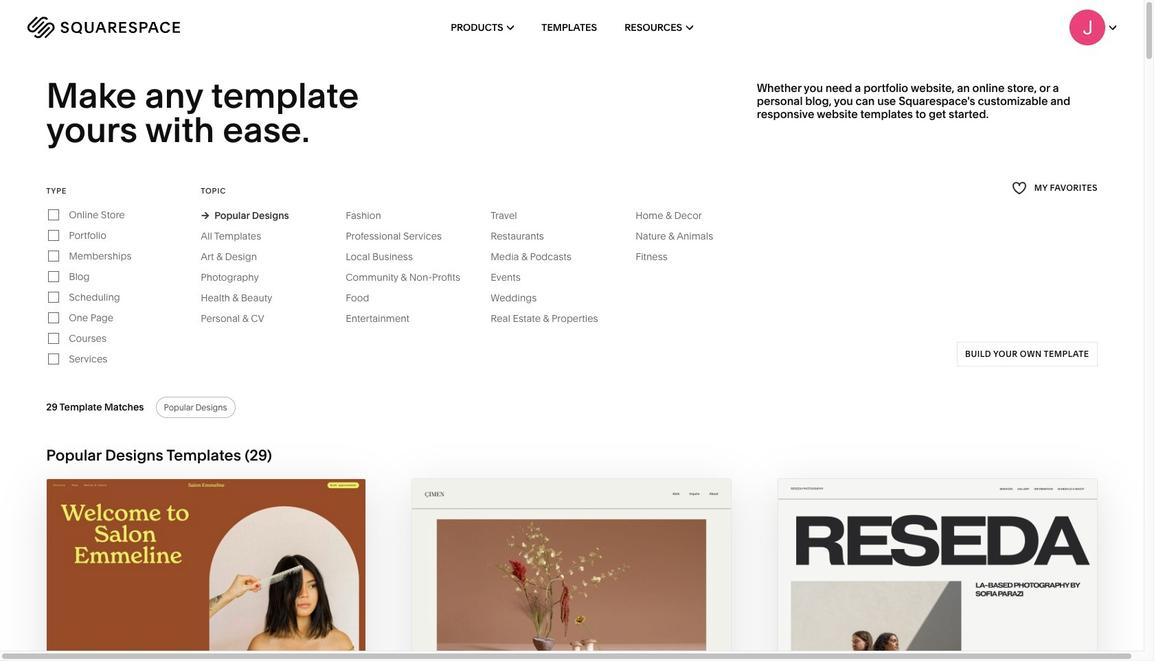 Task type: vqa. For each thing, say whether or not it's contained in the screenshot.
rates.
no



Task type: locate. For each thing, give the bounding box(es) containing it.
çimen image
[[413, 479, 732, 662]]

reseda image
[[778, 479, 1097, 662]]



Task type: describe. For each thing, give the bounding box(es) containing it.
emmeline image
[[47, 479, 366, 662]]



